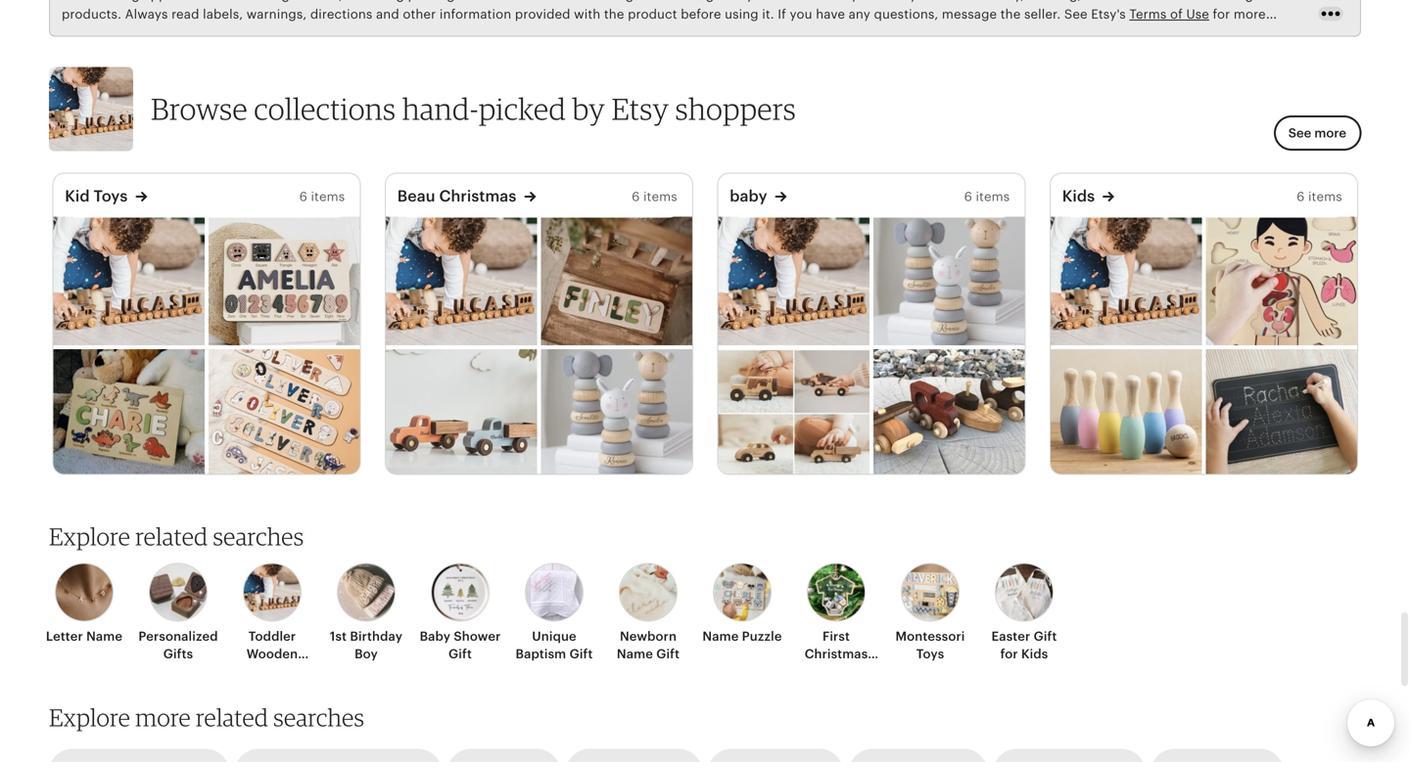 Task type: locate. For each thing, give the bounding box(es) containing it.
0 vertical spatial toys
[[94, 187, 128, 205]]

2 6 from the left
[[632, 190, 640, 204]]

baby shower gift
[[420, 630, 501, 662]]

toys
[[94, 187, 128, 205], [916, 647, 944, 662], [258, 665, 286, 680]]

explore down letter name
[[49, 704, 130, 733]]

gift inside 'easter gift for kids'
[[1034, 630, 1057, 644]]

puzzle
[[742, 630, 782, 644]]

kids bowling set, wood toys, montessori toy, wooden bowling pins, preschool toys, daycare toys, baby shower gift, colourful wood pins image
[[1051, 349, 1202, 478]]

toys down wooden
[[258, 665, 286, 680]]

3 6 from the left
[[964, 190, 972, 204]]

related inside region
[[135, 522, 208, 551]]

more
[[1315, 126, 1347, 141], [135, 704, 191, 733]]

gift inside baby shower gift
[[449, 647, 472, 662]]

1 vertical spatial explore
[[49, 704, 130, 733]]

etsy
[[612, 91, 669, 127]]

wooden
[[247, 647, 298, 662]]

name inside newborn name gift
[[617, 647, 653, 662]]

christmas down first
[[805, 647, 868, 662]]

newborn
[[620, 630, 677, 644]]

christmas for beau
[[439, 187, 516, 205]]

gift down first
[[825, 665, 848, 680]]

searches up toddler wooden toys link
[[213, 522, 304, 551]]

6 for beau christmas
[[632, 190, 640, 204]]

2 vertical spatial toys
[[258, 665, 286, 680]]

6 items for beau christmas
[[632, 190, 677, 204]]

toddler wooden toys
[[247, 630, 298, 680]]

unique
[[532, 630, 577, 644]]

1 horizontal spatial personalised wooden elephant, teddy or bunny stacking toy image
[[873, 217, 1025, 345]]

3 personalized train name with magnets christmas gift toddler wooden toy birthday boy baby shower baptism gift newborn keepsake gift easter image from the left
[[718, 217, 869, 345]]

toys inside toddler wooden toys
[[258, 665, 286, 680]]

2 personalized train name with magnets christmas gift toddler wooden toy birthday boy baby shower baptism gift newborn keepsake gift easter image from the left
[[386, 217, 537, 345]]

collect wooden cars with names, sensory toys for toddlers, baby birthday gift, wooden truck toy, personalized gift for kids, first christmas image
[[386, 349, 537, 478]]

gift down newborn
[[656, 647, 680, 662]]

explore more related searches
[[49, 704, 364, 733]]

name tracing chalkboard name chalkboard toddler chalkboard toddler play child gift educational toy name practice writing practice image
[[1206, 349, 1357, 478]]

related up personalized gifts link on the bottom of page
[[135, 522, 208, 551]]

1 horizontal spatial kids
[[1062, 187, 1095, 205]]

more right see
[[1315, 126, 1347, 141]]

shower
[[454, 630, 501, 644]]

gift for baptism
[[570, 647, 593, 662]]

unique baptism gift
[[516, 630, 593, 662]]

1 horizontal spatial toys
[[258, 665, 286, 680]]

1st birthday boy
[[330, 630, 403, 662]]

1 vertical spatial christmas
[[805, 647, 868, 662]]

letter name
[[46, 630, 123, 644]]

toys down montessori
[[916, 647, 944, 662]]

personalized train name with magnets christmas gift toddler wooden toy birthday boy baby shower baptism gift newborn keepsake gift easter image
[[53, 217, 204, 345], [386, 217, 537, 345], [718, 217, 869, 345], [1051, 217, 1202, 345]]

name
[[86, 630, 123, 644], [703, 630, 739, 644], [617, 647, 653, 662]]

0 horizontal spatial name
[[86, 630, 123, 644]]

toys inside montessori toys
[[916, 647, 944, 662]]

gift inside newborn name gift
[[656, 647, 680, 662]]

0 horizontal spatial more
[[135, 704, 191, 733]]

toys for kid toys
[[94, 187, 128, 205]]

4 personalized train name with magnets christmas gift toddler wooden toy birthday boy baby shower baptism gift newborn keepsake gift easter image from the left
[[1051, 217, 1202, 345]]

gift inside unique baptism gift
[[570, 647, 593, 662]]

1st birthday boy link
[[325, 563, 407, 664]]

easter gift for kids
[[992, 630, 1057, 662]]

personalized gifts for baby boys and girls, personalized toys for baby, toddlers name puzzle, wooden name puzzle, custom baby shower gift image
[[208, 217, 360, 345]]

3 6 items from the left
[[964, 190, 1010, 204]]

1 vertical spatial toys
[[916, 647, 944, 662]]

6 for kids
[[1297, 190, 1305, 204]]

0 horizontal spatial personalised wooden elephant, teddy or bunny stacking toy image
[[541, 349, 692, 478]]

2 items from the left
[[643, 190, 677, 204]]

toddler
[[249, 630, 296, 644]]

use
[[1187, 7, 1209, 22]]

0 horizontal spatial christmas
[[439, 187, 516, 205]]

unique baptism gift link
[[513, 563, 595, 664]]

0 vertical spatial related
[[135, 522, 208, 551]]

6 items
[[299, 190, 345, 204], [632, 190, 677, 204], [964, 190, 1010, 204], [1297, 190, 1342, 204]]

6 items for kid toys
[[299, 190, 345, 204]]

christmas inside first christmas gift link
[[805, 647, 868, 662]]

christmas right beau
[[439, 187, 516, 205]]

2 explore from the top
[[49, 704, 130, 733]]

searches
[[213, 522, 304, 551], [274, 704, 364, 733]]

1 6 items from the left
[[299, 190, 345, 204]]

beau
[[397, 187, 435, 205]]

6 items for kids
[[1297, 190, 1342, 204]]

toddler wooden toys link
[[231, 563, 313, 680]]

kids
[[1062, 187, 1095, 205], [1021, 647, 1048, 662]]

first christmas gift
[[805, 630, 868, 680]]

3 items from the left
[[976, 190, 1010, 204]]

easter gift for kids link
[[983, 563, 1066, 664]]

for
[[1001, 647, 1018, 662]]

1 vertical spatial more
[[135, 704, 191, 733]]

gift right "easter"
[[1034, 630, 1057, 644]]

2 horizontal spatial name
[[703, 630, 739, 644]]

toys right 'kid'
[[94, 187, 128, 205]]

0 vertical spatial more
[[1315, 126, 1347, 141]]

related
[[135, 522, 208, 551], [196, 704, 268, 733]]

birthday
[[350, 630, 403, 644]]

explore up letter name link
[[49, 522, 130, 551]]

2 horizontal spatial toys
[[916, 647, 944, 662]]

1 horizontal spatial more
[[1315, 126, 1347, 141]]

1 personalized train name with magnets christmas gift toddler wooden toy birthday boy baby shower baptism gift newborn keepsake gift easter image from the left
[[53, 217, 204, 345]]

gift
[[1034, 630, 1057, 644], [449, 647, 472, 662], [570, 647, 593, 662], [656, 647, 680, 662], [825, 665, 848, 680]]

0 vertical spatial searches
[[213, 522, 304, 551]]

explore related searches
[[49, 522, 304, 551]]

gift down shower
[[449, 647, 472, 662]]

items for baby
[[976, 190, 1010, 204]]

personalised wooden elephant, teddy or bunny stacking toy image
[[873, 217, 1025, 345], [541, 349, 692, 478]]

items
[[311, 190, 345, 204], [643, 190, 677, 204], [976, 190, 1010, 204], [1308, 190, 1342, 204]]

baby
[[730, 187, 767, 205]]

explore
[[49, 522, 130, 551], [49, 704, 130, 733]]

4 6 items from the left
[[1297, 190, 1342, 204]]

picked
[[479, 91, 566, 127]]

airplane, helicopter, boat, train hardwood set image
[[873, 349, 1025, 478]]

1 horizontal spatial christmas
[[805, 647, 868, 662]]

items for kids
[[1308, 190, 1342, 204]]

2 6 items from the left
[[632, 190, 677, 204]]

searches down toddler wooden toys on the bottom of page
[[274, 704, 364, 733]]

related down toddler wooden toys on the bottom of page
[[196, 704, 268, 733]]

christmas
[[439, 187, 516, 205], [805, 647, 868, 662]]

0 horizontal spatial toys
[[94, 187, 128, 205]]

6 items for baby
[[964, 190, 1010, 204]]

1 explore from the top
[[49, 522, 130, 551]]

4 6 from the left
[[1297, 190, 1305, 204]]

gift down unique
[[570, 647, 593, 662]]

4 items from the left
[[1308, 190, 1342, 204]]

terms
[[1130, 7, 1167, 22]]

name left puzzle
[[703, 630, 739, 644]]

see more
[[1289, 126, 1347, 141]]

1 vertical spatial kids
[[1021, 647, 1048, 662]]

explore inside region
[[49, 522, 130, 551]]

name down newborn
[[617, 647, 653, 662]]

toys for montessori toys
[[916, 647, 944, 662]]

boy
[[355, 647, 378, 662]]

baby shower gift link
[[419, 563, 501, 664]]

1 vertical spatial personalised wooden elephant, teddy or bunny stacking toy image
[[541, 349, 692, 478]]

0 vertical spatial explore
[[49, 522, 130, 551]]

1 horizontal spatial name
[[617, 647, 653, 662]]

6
[[299, 190, 307, 204], [632, 190, 640, 204], [964, 190, 972, 204], [1297, 190, 1305, 204]]

baby
[[420, 630, 451, 644]]

personalized train name with magnets christmas gift toddler wooden toy birthday boy baby shower baptism gift newborn keepsake gift easter image for kids
[[1051, 217, 1202, 345]]

1 items from the left
[[311, 190, 345, 204]]

personalized
[[138, 630, 218, 644]]

1 6 from the left
[[299, 190, 307, 204]]

0 vertical spatial christmas
[[439, 187, 516, 205]]

name right "letter" on the left of page
[[86, 630, 123, 644]]

1st
[[330, 630, 347, 644]]

personalized gifts link
[[137, 563, 219, 664]]

beau christmas
[[397, 187, 516, 205]]

0 vertical spatial personalised wooden elephant, teddy or bunny stacking toy image
[[873, 217, 1025, 345]]

more down "gifts"
[[135, 704, 191, 733]]

0 horizontal spatial kids
[[1021, 647, 1048, 662]]

gift inside first christmas gift
[[825, 665, 848, 680]]



Task type: vqa. For each thing, say whether or not it's contained in the screenshot.
the Letter Name
yes



Task type: describe. For each thing, give the bounding box(es) containing it.
name puzzle
[[703, 630, 782, 644]]

searches inside region
[[213, 522, 304, 551]]

see more link
[[1274, 116, 1361, 151]]

personalized name puzzle customized educational wooden puzzle toys gifts for toddlers creative  toys for baby boy & baby girl image
[[53, 349, 204, 478]]

explore for explore more related searches
[[49, 704, 130, 733]]

gifts
[[163, 647, 193, 662]]

letter name link
[[43, 563, 125, 646]]

name puzzle, first christmas gift, personalized gift for baby and toddler, natural wooden puzzle, first birthday gift, nursery neutral decor image
[[541, 217, 692, 345]]

6 for baby
[[964, 190, 972, 204]]

easter
[[992, 630, 1031, 644]]

name for newborn name gift
[[617, 647, 653, 662]]

terms of use link
[[1130, 7, 1209, 22]]

collections
[[254, 91, 396, 127]]

newborn name gift link
[[607, 563, 689, 664]]

montessori
[[896, 630, 965, 644]]

personalized train name with magnets christmas gift toddler wooden toy birthday boy baby shower baptism gift newborn keepsake gift easter image for beau christmas
[[386, 217, 537, 345]]

gift for name
[[656, 647, 680, 662]]

more for see
[[1315, 126, 1347, 141]]

gift for shower
[[449, 647, 472, 662]]

by
[[573, 91, 605, 127]]

montessori toys link
[[889, 563, 972, 664]]

personalized toy cars set birthday baby boy gifts wooden toys for kids cars with names preschool toys handmade eco-friendly toys christmas image
[[718, 349, 869, 478]]

items for kid toys
[[311, 190, 345, 204]]

shoppers
[[675, 91, 796, 127]]

montessori toys, human body puzzle, toddler toys wooden human puzzle kids anatomy puzzle human anatomy preschool anatomy gifts for kids toys image
[[1206, 217, 1357, 345]]

christmas for first
[[805, 647, 868, 662]]

more for explore
[[135, 704, 191, 733]]

name puzzle link
[[701, 563, 784, 646]]

browse
[[151, 91, 248, 127]]

explore for explore related searches
[[49, 522, 130, 551]]

montessori toys
[[896, 630, 965, 662]]

gift for christmas
[[825, 665, 848, 680]]

explore related searches region
[[37, 522, 1373, 699]]

1 vertical spatial related
[[196, 704, 268, 733]]

newborn name gift
[[617, 630, 680, 662]]

personalized train name with magnets christmas gift toddler wooden toy birthday boy baby shower baptism gift newborn keepsake gift easter image for kid toys
[[53, 217, 204, 345]]

terms of use
[[1130, 7, 1209, 22]]

personalized name puzzle, baby boy gift, 1st birthday gift for toddler, kids gift, wood montessori toys, baby girl gift, baby shower gift image
[[208, 349, 360, 478]]

browse collections hand-picked by etsy shoppers
[[151, 91, 796, 127]]

1 vertical spatial searches
[[274, 704, 364, 733]]

items for beau christmas
[[643, 190, 677, 204]]

kids inside 'easter gift for kids'
[[1021, 647, 1048, 662]]

6 for kid toys
[[299, 190, 307, 204]]

first christmas gift link
[[795, 563, 878, 680]]

kid toys
[[65, 187, 128, 205]]

kid
[[65, 187, 90, 205]]

personalized gifts
[[138, 630, 218, 662]]

see
[[1289, 126, 1312, 141]]

hand-
[[402, 91, 479, 127]]

name for letter name
[[86, 630, 123, 644]]

letter
[[46, 630, 83, 644]]

first
[[823, 630, 850, 644]]

baptism
[[516, 647, 566, 662]]

of
[[1170, 7, 1183, 22]]

0 vertical spatial kids
[[1062, 187, 1095, 205]]

personalized train name with magnets christmas gift toddler wooden toy birthday boy baby shower baptism gift newborn keepsake gift easter image for baby
[[718, 217, 869, 345]]



